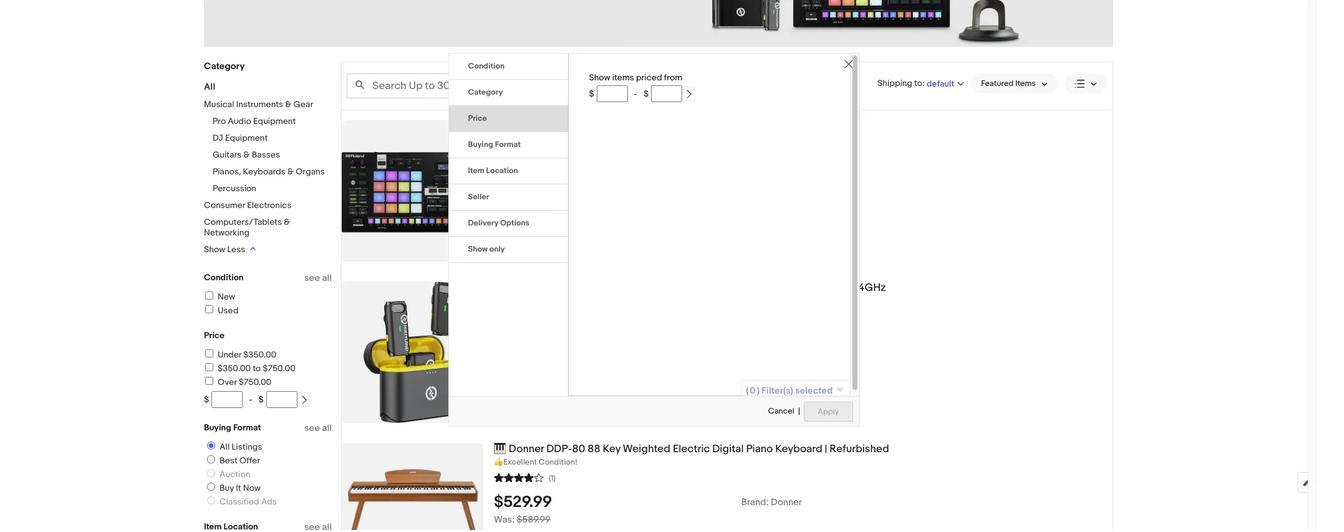 Task type: describe. For each thing, give the bounding box(es) containing it.
networking
[[204, 228, 250, 238]]

musical instruments & gear link
[[204, 99, 313, 110]]

listings
[[232, 442, 262, 453]]

all listings link
[[202, 442, 265, 453]]

& down the electronics in the left of the page
[[284, 217, 290, 228]]

& left organs
[[288, 167, 294, 177]]

refurbished inside 🎹 donner ddp-80 88 key weighted electric digital piano keyboard | refurbished 👍excellent condition!
[[830, 444, 890, 456]]

0 horizontal spatial category
[[204, 61, 245, 72]]

less
[[227, 245, 245, 255]]

classified ads link
[[202, 497, 279, 508]]

1 vertical spatial $350.00
[[218, 364, 251, 374]]

over $750.00 link
[[203, 377, 272, 388]]

$527.99
[[494, 143, 551, 162]]

now
[[243, 484, 261, 494]]

was:
[[494, 515, 515, 526]]

m1
[[565, 282, 577, 295]]

classified ads
[[220, 497, 277, 508]]

submit price range image
[[685, 90, 694, 99]]

all musical instruments & gear pro audio equipment dj equipment guitars & basses pianos, keyboards & organs percussion consumer electronics computers/tablets & networking show less
[[204, 81, 325, 255]]

tab list containing condition
[[449, 54, 569, 263]]

refurbished down watching
[[529, 180, 577, 191]]

format inside tab list
[[495, 140, 521, 150]]

114 watching
[[494, 164, 547, 176]]

percussion link
[[213, 183, 256, 194]]

All Listings radio
[[207, 442, 215, 451]]

keyboard
[[776, 444, 823, 456]]

best
[[220, 456, 238, 467]]

Buy It Now radio
[[207, 484, 215, 492]]

$350.00 to $750.00
[[218, 364, 296, 374]]

buy it now
[[220, 484, 261, 494]]

show items priced from
[[589, 72, 683, 83]]

🎹
[[494, 444, 507, 456]]

offer
[[240, 456, 260, 467]]

114
[[494, 164, 506, 176]]

computers/tablets & networking link
[[204, 217, 290, 238]]

buy
[[220, 484, 234, 494]]

brand: donner was: $589.99
[[494, 497, 802, 526]]

1 vertical spatial buying
[[204, 423, 231, 434]]

pro
[[213, 116, 226, 127]]

mv-
[[576, 120, 595, 133]]

656ft
[[821, 282, 847, 295]]

verselab
[[530, 120, 573, 133]]

close image
[[845, 60, 853, 69]]

all listings
[[220, 442, 262, 453]]

👍excellent
[[494, 458, 537, 468]]

pianos, keyboards & organs link
[[213, 167, 325, 177]]

see all for buying format
[[304, 423, 332, 435]]

new link
[[203, 292, 235, 303]]

only
[[490, 245, 505, 255]]

Used checkbox
[[205, 306, 213, 314]]

show only
[[468, 245, 505, 255]]

digital
[[713, 444, 744, 456]]

$ left minimum value text box
[[589, 89, 594, 99]]

Classified Ads radio
[[207, 497, 215, 505]]

0 vertical spatial equipment
[[253, 116, 296, 127]]

1 vertical spatial price
[[204, 331, 225, 341]]

organs
[[296, 167, 325, 177]]

show less button
[[204, 245, 256, 255]]

roland verselab mv-1 production studio refurbished link
[[494, 120, 1113, 133]]

(1)
[[549, 474, 556, 484]]

4 out of 5 stars image
[[494, 472, 544, 484]]

instruments
[[236, 99, 283, 110]]

microphone,
[[663, 282, 724, 295]]

electric
[[673, 444, 710, 456]]

delivery options
[[468, 218, 530, 228]]

1
[[595, 120, 599, 133]]

donner for brand:
[[771, 497, 802, 509]]

used
[[218, 306, 239, 316]]

keyboards
[[243, 167, 286, 177]]

auction link
[[202, 470, 253, 480]]

Best Offer radio
[[207, 456, 215, 464]]

best offer
[[220, 456, 260, 467]]

guitars & basses link
[[213, 150, 280, 160]]

0 horizontal spatial buying format
[[204, 423, 261, 434]]

to
[[253, 364, 261, 374]]

Minimum Value text field
[[597, 86, 628, 102]]

2 ebay from the top
[[507, 327, 527, 338]]

cancel button
[[768, 402, 795, 423]]

roland verselab mv-1 production studio refurbished
[[494, 120, 751, 133]]

🎹 donner ddp-80 88 key weighted electric digital piano keyboard | refurbished image
[[342, 444, 484, 531]]

donner for 🎹
[[509, 444, 544, 456]]

buy it now link
[[202, 484, 263, 494]]

- for minimum value text field
[[249, 395, 252, 406]]

$350.00 to $750.00 link
[[203, 364, 296, 374]]

studio
[[657, 120, 689, 133]]

options
[[500, 218, 530, 228]]

0 vertical spatial $750.00
[[263, 364, 296, 374]]

used link
[[203, 306, 239, 316]]

New checkbox
[[205, 292, 213, 300]]

item location
[[468, 166, 518, 176]]

80
[[572, 444, 586, 456]]

guitars
[[213, 150, 242, 160]]

$529.99
[[494, 493, 552, 513]]

over
[[218, 377, 237, 388]]

production
[[601, 120, 655, 133]]

item
[[468, 166, 485, 176]]

roland verselab mv-1 production studio refurbished image
[[342, 120, 484, 262]]

under $350.00
[[218, 350, 277, 361]]

ddp-
[[547, 444, 572, 456]]



Task type: locate. For each thing, give the bounding box(es) containing it.
show inside tab list
[[468, 245, 488, 255]]

dj
[[213, 133, 223, 144]]

2 see all button from the top
[[304, 423, 332, 435]]

consumer
[[204, 200, 245, 211]]

refurbished down lark
[[529, 327, 577, 338]]

location
[[486, 166, 518, 176]]

computers/tablets
[[204, 217, 282, 228]]

ebay down hollyland
[[507, 327, 527, 338]]

dj equipment link
[[213, 133, 268, 144]]

- down over $750.00
[[249, 395, 252, 406]]

& down dj equipment 'link'
[[244, 150, 250, 160]]

all right all listings radio on the left bottom of page
[[220, 442, 230, 453]]

show left only on the left of page
[[468, 245, 488, 255]]

results
[[657, 80, 687, 91]]

category up the roland
[[468, 87, 503, 97]]

2 see from the top
[[304, 423, 320, 435]]

see all for condition
[[304, 273, 332, 285]]

1 vertical spatial $750.00
[[239, 377, 272, 388]]

2 horizontal spatial show
[[589, 72, 611, 83]]

refurbished down submit price range icon
[[691, 120, 751, 133]]

$ down priced
[[644, 89, 649, 99]]

see all button for condition
[[304, 273, 332, 285]]

1 horizontal spatial all
[[220, 442, 230, 453]]

0 vertical spatial ebay
[[507, 180, 527, 191]]

|
[[825, 444, 828, 456]]

0 vertical spatial format
[[495, 140, 521, 150]]

buying format inside tab list
[[468, 140, 521, 150]]

-
[[634, 89, 638, 99], [249, 395, 252, 406]]

2 see all from the top
[[304, 423, 332, 435]]

price left the roland
[[468, 114, 487, 124]]

buying format up all listings link
[[204, 423, 261, 434]]

see
[[304, 273, 320, 285], [304, 423, 320, 435]]

noise
[[726, 282, 755, 295]]

2 all from the top
[[322, 423, 332, 435]]

hollyland lark m1 wireless lavalier microphone, noise cancellation 656ft 2.4ghz link
[[494, 282, 1113, 295]]

0 horizontal spatial condition
[[204, 273, 244, 283]]

1 see from the top
[[304, 273, 320, 285]]

1 vertical spatial all
[[322, 423, 332, 435]]

format up listings
[[233, 423, 261, 434]]

0 vertical spatial ebay refurbished
[[507, 180, 577, 191]]

0 vertical spatial donner
[[509, 444, 544, 456]]

donner inside the brand: donner was: $589.99
[[771, 497, 802, 509]]

from
[[664, 72, 683, 83]]

lark
[[542, 282, 562, 295]]

format down the roland
[[495, 140, 521, 150]]

auction
[[220, 470, 251, 480]]

refurbished right |
[[830, 444, 890, 456]]

cancellation
[[757, 282, 819, 295]]

price inside tab list
[[468, 114, 487, 124]]

basses
[[252, 150, 280, 160]]

tab list
[[449, 54, 569, 263]]

- for minimum value text box
[[634, 89, 638, 99]]

0 vertical spatial buying format
[[468, 140, 521, 150]]

ebay
[[507, 180, 527, 191], [507, 327, 527, 338]]

maximum value text field left submit price range image
[[266, 392, 298, 409]]

1 vertical spatial category
[[468, 87, 503, 97]]

$ down over $750.00 checkbox
[[204, 395, 209, 406]]

1 vertical spatial all
[[220, 442, 230, 453]]

1 vertical spatial maximum value text field
[[266, 392, 298, 409]]

condition!
[[539, 458, 578, 468]]

- left the 583
[[634, 89, 638, 99]]

Over $750.00 checkbox
[[205, 377, 213, 386]]

cancel
[[769, 407, 795, 417]]

2 ebay refurbished from the top
[[507, 327, 577, 338]]

musical
[[204, 99, 234, 110]]

Apply submit
[[804, 403, 853, 422]]

0 horizontal spatial -
[[249, 395, 252, 406]]

it
[[236, 484, 241, 494]]

1 ebay refurbished from the top
[[507, 180, 577, 191]]

pianos,
[[213, 167, 241, 177]]

refurbished inside 'link'
[[691, 120, 751, 133]]

piano
[[747, 444, 773, 456]]

maximum value text field for submit price range icon
[[652, 86, 683, 102]]

1 vertical spatial see all button
[[304, 423, 332, 435]]

1 horizontal spatial price
[[468, 114, 487, 124]]

👍Excellent Condition! text field
[[494, 458, 1113, 468]]

0 horizontal spatial buying
[[204, 423, 231, 434]]

lavalier
[[624, 282, 660, 295]]

ebay refurbished down lark
[[507, 327, 577, 338]]

1 horizontal spatial condition
[[468, 61, 505, 71]]

0 horizontal spatial format
[[233, 423, 261, 434]]

see all button for buying format
[[304, 423, 332, 435]]

maximum value text field down from
[[652, 86, 683, 102]]

0 vertical spatial see all
[[304, 273, 332, 285]]

1 horizontal spatial buying
[[468, 140, 494, 150]]

1 horizontal spatial donner
[[771, 497, 802, 509]]

donner right brand:
[[771, 497, 802, 509]]

all
[[204, 81, 215, 93], [220, 442, 230, 453]]

equipment down instruments
[[253, 116, 296, 127]]

1 horizontal spatial category
[[468, 87, 503, 97]]

category
[[204, 61, 245, 72], [468, 87, 503, 97]]

under
[[218, 350, 241, 361]]

audio
[[228, 116, 251, 127]]

$
[[589, 89, 594, 99], [644, 89, 649, 99], [204, 395, 209, 406], [259, 395, 264, 406]]

see all button
[[304, 273, 332, 285], [304, 423, 332, 435]]

ebay refurbished
[[507, 180, 577, 191], [507, 327, 577, 338]]

all up musical
[[204, 81, 215, 93]]

1 see all button from the top
[[304, 273, 332, 285]]

show up minimum value text box
[[589, 72, 611, 83]]

pro audio equipment link
[[213, 116, 296, 127]]

583
[[640, 80, 655, 91]]

0 vertical spatial all
[[322, 273, 332, 285]]

0 vertical spatial see
[[304, 273, 320, 285]]

over $750.00
[[218, 377, 272, 388]]

show down networking
[[204, 245, 225, 255]]

Maximum Value text field
[[652, 86, 683, 102], [266, 392, 298, 409]]

buying
[[468, 140, 494, 150], [204, 423, 231, 434]]

ebay down 114 watching
[[507, 180, 527, 191]]

0 horizontal spatial donner
[[509, 444, 544, 456]]

0 vertical spatial see all button
[[304, 273, 332, 285]]

items
[[613, 72, 634, 83]]

Auction radio
[[207, 470, 215, 478]]

$750.00 down $350.00 to $750.00
[[239, 377, 272, 388]]

hollyland lark m1 wireless lavalier microphone, noise cancellation 656ft 2.4ghz image
[[364, 282, 462, 424]]

ebay refurbished down watching
[[507, 180, 577, 191]]

maximum value text field for submit price range image
[[266, 392, 298, 409]]

all for condition
[[322, 273, 332, 285]]

donner inside 🎹 donner ddp-80 88 key weighted electric digital piano keyboard | refurbished 👍excellent condition!
[[509, 444, 544, 456]]

$589.99
[[517, 515, 551, 526]]

percussion
[[213, 183, 256, 194]]

submit price range image
[[300, 396, 309, 405]]

equipment up guitars & basses link
[[225, 133, 268, 144]]

wireless
[[579, 282, 621, 295]]

1 all from the top
[[322, 273, 332, 285]]

format
[[495, 140, 521, 150], [233, 423, 261, 434]]

all for all musical instruments & gear pro audio equipment dj equipment guitars & basses pianos, keyboards & organs percussion consumer electronics computers/tablets & networking show less
[[204, 81, 215, 93]]

1 vertical spatial buying format
[[204, 423, 261, 434]]

1 ebay from the top
[[507, 180, 527, 191]]

1 vertical spatial equipment
[[225, 133, 268, 144]]

583 results
[[640, 80, 687, 91]]

all inside the all musical instruments & gear pro audio equipment dj equipment guitars & basses pianos, keyboards & organs percussion consumer electronics computers/tablets & networking show less
[[204, 81, 215, 93]]

$350.00
[[243, 350, 277, 361], [218, 364, 251, 374]]

equipment
[[253, 116, 296, 127], [225, 133, 268, 144]]

condition
[[468, 61, 505, 71], [204, 273, 244, 283]]

buying up all listings radio on the left bottom of page
[[204, 423, 231, 434]]

0 vertical spatial -
[[634, 89, 638, 99]]

0 horizontal spatial all
[[204, 81, 215, 93]]

0 vertical spatial price
[[468, 114, 487, 124]]

1 vertical spatial ebay
[[507, 327, 527, 338]]

see for buying format
[[304, 423, 320, 435]]

show inside the all musical instruments & gear pro audio equipment dj equipment guitars & basses pianos, keyboards & organs percussion consumer electronics computers/tablets & networking show less
[[204, 245, 225, 255]]

1 vertical spatial -
[[249, 395, 252, 406]]

1 vertical spatial condition
[[204, 273, 244, 283]]

delivery
[[468, 218, 499, 228]]

consumer electronics link
[[204, 200, 292, 211]]

buying inside tab list
[[468, 140, 494, 150]]

1 vertical spatial donner
[[771, 497, 802, 509]]

$750.00
[[263, 364, 296, 374], [239, 377, 272, 388]]

$ down over $750.00
[[259, 395, 264, 406]]

roland
[[494, 120, 528, 133]]

1 horizontal spatial maximum value text field
[[652, 86, 683, 102]]

new
[[218, 292, 235, 303]]

watching
[[508, 164, 547, 176]]

seller
[[468, 192, 490, 202]]

1 horizontal spatial -
[[634, 89, 638, 99]]

price up under $350.00 option
[[204, 331, 225, 341]]

refurbished
[[691, 120, 751, 133], [529, 180, 577, 191], [529, 327, 577, 338], [830, 444, 890, 456]]

electronics
[[247, 200, 292, 211]]

show for show only
[[468, 245, 488, 255]]

buying up item
[[468, 140, 494, 150]]

$350.00 up 'to'
[[243, 350, 277, 361]]

see all
[[304, 273, 332, 285], [304, 423, 332, 435]]

Under $350.00 checkbox
[[205, 350, 213, 358]]

buying format
[[468, 140, 521, 150], [204, 423, 261, 434]]

88
[[588, 444, 601, 456]]

0 horizontal spatial maximum value text field
[[266, 392, 298, 409]]

0 vertical spatial maximum value text field
[[652, 86, 683, 102]]

see for condition
[[304, 273, 320, 285]]

1 see all from the top
[[304, 273, 332, 285]]

1 vertical spatial see all
[[304, 423, 332, 435]]

best offer link
[[202, 456, 263, 467]]

0 vertical spatial category
[[204, 61, 245, 72]]

hollyland lark m1 wireless lavalier microphone, noise cancellation 656ft 2.4ghz
[[494, 282, 886, 295]]

gear
[[294, 99, 313, 110]]

1 horizontal spatial buying format
[[468, 140, 521, 150]]

& left gear
[[285, 99, 292, 110]]

hollyland
[[494, 282, 540, 295]]

all for all listings
[[220, 442, 230, 453]]

$350.00 to $750.00 checkbox
[[205, 364, 213, 372]]

all for buying format
[[322, 423, 332, 435]]

0 horizontal spatial price
[[204, 331, 225, 341]]

1 horizontal spatial show
[[468, 245, 488, 255]]

$750.00 right 'to'
[[263, 364, 296, 374]]

0 vertical spatial buying
[[468, 140, 494, 150]]

1 vertical spatial see
[[304, 423, 320, 435]]

0 vertical spatial $350.00
[[243, 350, 277, 361]]

0 horizontal spatial show
[[204, 245, 225, 255]]

1 horizontal spatial format
[[495, 140, 521, 150]]

Minimum Value text field
[[212, 392, 243, 409]]

ads
[[261, 497, 277, 508]]

1 vertical spatial format
[[233, 423, 261, 434]]

condition inside tab list
[[468, 61, 505, 71]]

donner up 👍excellent
[[509, 444, 544, 456]]

show for show items priced from
[[589, 72, 611, 83]]

buying format down the roland
[[468, 140, 521, 150]]

🎹 donner ddp-80 88 key weighted electric digital piano keyboard | refurbished 👍excellent condition!
[[494, 444, 890, 468]]

category inside tab list
[[468, 87, 503, 97]]

weighted
[[623, 444, 671, 456]]

category up musical
[[204, 61, 245, 72]]

1 vertical spatial ebay refurbished
[[507, 327, 577, 338]]

0 vertical spatial all
[[204, 81, 215, 93]]

0 vertical spatial condition
[[468, 61, 505, 71]]

$350.00 up over $750.00 link
[[218, 364, 251, 374]]

key
[[603, 444, 621, 456]]



Task type: vqa. For each thing, say whether or not it's contained in the screenshot.
the top off
no



